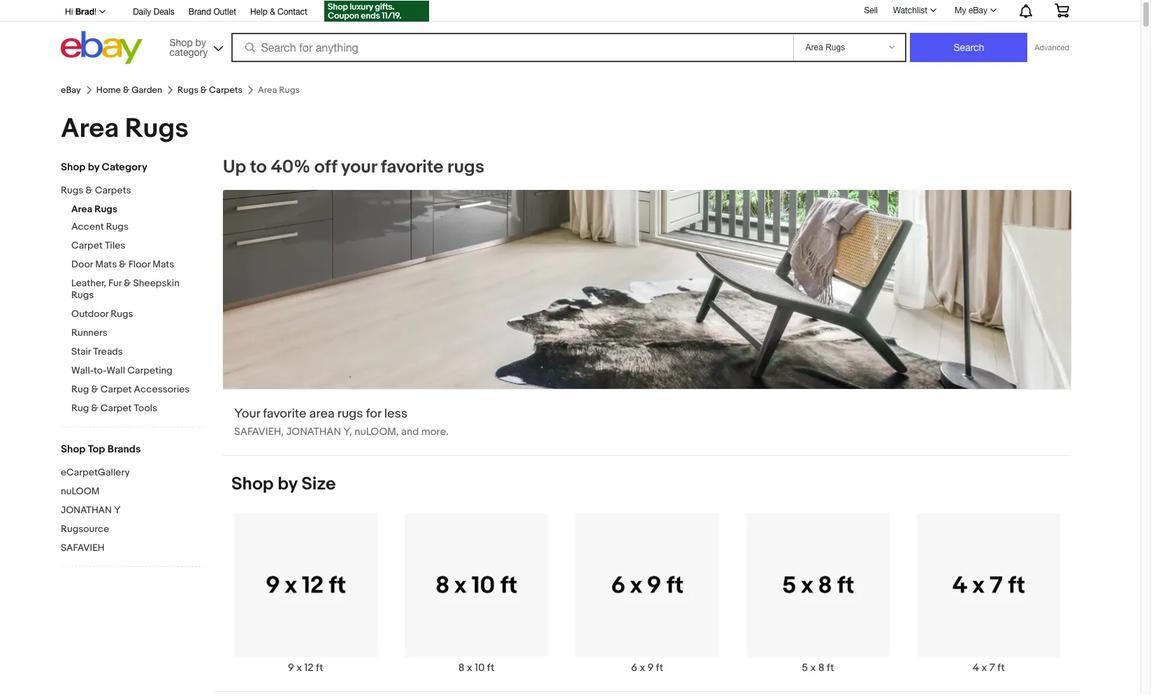 Task type: locate. For each thing, give the bounding box(es) containing it.
1 horizontal spatial jonathan
[[286, 426, 341, 439]]

rugs down shop by category
[[61, 185, 83, 196]]

mats up the fur
[[95, 259, 117, 271]]

0 horizontal spatial rugs
[[337, 407, 363, 422]]

0 horizontal spatial by
[[88, 161, 99, 174]]

nuloom
[[61, 486, 100, 498]]

1 vertical spatial carpets
[[95, 185, 131, 196]]

x inside 6 x 9 ft link
[[640, 662, 645, 675]]

1 x from the left
[[297, 662, 302, 675]]

shop by category banner
[[57, 0, 1080, 68]]

0 horizontal spatial favorite
[[263, 407, 306, 422]]

tiles
[[105, 240, 125, 252]]

1 vertical spatial favorite
[[263, 407, 306, 422]]

0 vertical spatial rugs & carpets link
[[178, 85, 243, 96]]

1 vertical spatial rugs & carpets link
[[61, 185, 194, 198]]

0 vertical spatial jonathan
[[286, 426, 341, 439]]

contact
[[278, 7, 307, 17]]

2 8 from the left
[[818, 662, 825, 675]]

rugs & carpets link down 'category'
[[178, 85, 243, 96]]

ft right 12
[[316, 662, 323, 675]]

by for category
[[88, 161, 99, 174]]

top
[[88, 443, 105, 457]]

1 horizontal spatial mats
[[153, 259, 174, 271]]

safavieh
[[61, 542, 105, 554]]

your favorite area rugs for less safavieh, jonathan y, nuloom, and more.
[[234, 407, 449, 439]]

4 x 7 ft link
[[904, 513, 1074, 675]]

2 ft from the left
[[487, 662, 494, 675]]

by left size
[[278, 474, 297, 496]]

4 x from the left
[[811, 662, 816, 675]]

& inside account navigation
[[270, 7, 275, 17]]

x right 5
[[811, 662, 816, 675]]

watchlist link
[[886, 2, 943, 19]]

runners
[[71, 327, 108, 339]]

1 8 from the left
[[458, 662, 465, 675]]

x
[[297, 662, 302, 675], [467, 662, 473, 675], [640, 662, 645, 675], [811, 662, 816, 675], [982, 662, 987, 675]]

leather, fur & sheepskin rugs link
[[71, 278, 204, 303]]

less
[[384, 407, 408, 422]]

carpets
[[209, 85, 243, 96], [95, 185, 131, 196]]

carpet down accent
[[71, 240, 103, 252]]

ft for 8 x 10 ft
[[487, 662, 494, 675]]

rug & carpet tools link
[[71, 403, 204, 416]]

shop by category
[[170, 37, 208, 58]]

3 ft from the left
[[656, 662, 663, 675]]

ebay left "home"
[[61, 85, 81, 96]]

1 horizontal spatial ebay
[[969, 6, 988, 15]]

8 left 10
[[458, 662, 465, 675]]

to
[[250, 157, 267, 178]]

ft
[[316, 662, 323, 675], [487, 662, 494, 675], [656, 662, 663, 675], [827, 662, 834, 675], [998, 662, 1005, 675]]

None text field
[[223, 190, 1072, 456]]

shop
[[170, 37, 193, 48], [61, 161, 86, 174], [61, 443, 86, 457], [231, 474, 274, 496]]

shop down the safavieh,
[[231, 474, 274, 496]]

2 x from the left
[[467, 662, 473, 675]]

1 vertical spatial area
[[71, 203, 92, 215]]

shop by category button
[[163, 31, 226, 61]]

rug
[[71, 384, 89, 396], [71, 403, 89, 415]]

0 horizontal spatial mats
[[95, 259, 117, 271]]

daily deals link
[[133, 5, 175, 20]]

2 rug from the top
[[71, 403, 89, 415]]

x left 12
[[297, 662, 302, 675]]

rugs down garden
[[125, 113, 189, 145]]

x for 8
[[467, 662, 473, 675]]

x right the 6 on the bottom right of the page
[[640, 662, 645, 675]]

ft for 4 x 7 ft
[[998, 662, 1005, 675]]

x for 5
[[811, 662, 816, 675]]

x inside 4 x 7 ft link
[[982, 662, 987, 675]]

1 horizontal spatial favorite
[[381, 157, 444, 178]]

5 ft from the left
[[998, 662, 1005, 675]]

category
[[170, 46, 208, 58]]

1 vertical spatial rug
[[71, 403, 89, 415]]

carpets for rugs & carpets area rugs accent rugs carpet tiles door mats & floor mats leather, fur & sheepskin rugs outdoor rugs runners stair treads wall-to-wall carpeting rug & carpet accessories rug & carpet tools
[[95, 185, 131, 196]]

ft right 10
[[487, 662, 494, 675]]

area
[[61, 113, 119, 145], [71, 203, 92, 215]]

shop left top at the bottom left of page
[[61, 443, 86, 457]]

9 x 12 ft link
[[220, 513, 391, 675]]

rugs
[[447, 157, 484, 178], [337, 407, 363, 422]]

jonathan down area
[[286, 426, 341, 439]]

brand outlet
[[189, 7, 236, 17]]

1 horizontal spatial by
[[195, 37, 206, 48]]

mats up sheepskin
[[153, 259, 174, 271]]

2 9 from the left
[[648, 662, 654, 675]]

by left category
[[88, 161, 99, 174]]

shop for shop top brands
[[61, 443, 86, 457]]

0 vertical spatial carpets
[[209, 85, 243, 96]]

Search for anything text field
[[233, 34, 791, 61]]

x left 7
[[982, 662, 987, 675]]

ft right 5
[[827, 662, 834, 675]]

rugs & carpets link
[[178, 85, 243, 96], [61, 185, 194, 198]]

help
[[250, 7, 268, 17]]

1 vertical spatial jonathan
[[61, 505, 112, 517]]

shop for shop by category
[[170, 37, 193, 48]]

ebay inside my ebay link
[[969, 6, 988, 15]]

wall-
[[71, 365, 94, 377]]

1 horizontal spatial rugs
[[447, 157, 484, 178]]

shop left category
[[61, 161, 86, 174]]

1 horizontal spatial carpets
[[209, 85, 243, 96]]

shop down deals
[[170, 37, 193, 48]]

None submit
[[911, 33, 1028, 62]]

leather,
[[71, 278, 106, 289]]

category
[[102, 161, 147, 174]]

2 vertical spatial by
[[278, 474, 297, 496]]

shop inside shop by category
[[170, 37, 193, 48]]

8
[[458, 662, 465, 675], [818, 662, 825, 675]]

help & contact
[[250, 7, 307, 17]]

wall
[[106, 365, 125, 377]]

area up shop by category
[[61, 113, 119, 145]]

0 horizontal spatial jonathan
[[61, 505, 112, 517]]

carpet down rug & carpet accessories "link"
[[100, 403, 132, 415]]

favorite
[[381, 157, 444, 178], [263, 407, 306, 422]]

y,
[[343, 426, 352, 439]]

8 x 10 ft link
[[391, 513, 562, 675]]

ebay right my
[[969, 6, 988, 15]]

carpet down wall
[[100, 384, 132, 396]]

1 vertical spatial by
[[88, 161, 99, 174]]

by for category
[[195, 37, 206, 48]]

4 ft from the left
[[827, 662, 834, 675]]

&
[[270, 7, 275, 17], [123, 85, 130, 96], [201, 85, 207, 96], [86, 185, 93, 196], [119, 259, 126, 271], [124, 278, 131, 289], [91, 384, 98, 396], [91, 403, 98, 415]]

x left 10
[[467, 662, 473, 675]]

fur
[[108, 278, 122, 289]]

x inside '9 x 12 ft' link
[[297, 662, 302, 675]]

9 left 12
[[288, 662, 294, 675]]

home
[[96, 85, 121, 96]]

5 x from the left
[[982, 662, 987, 675]]

ecarpetgallery
[[61, 467, 130, 479]]

ft inside 8 x 10 ft link
[[487, 662, 494, 675]]

sheepskin
[[133, 278, 180, 289]]

0 vertical spatial favorite
[[381, 157, 444, 178]]

area up accent
[[71, 203, 92, 215]]

by
[[195, 37, 206, 48], [88, 161, 99, 174], [278, 474, 297, 496]]

rugs inside "your favorite area rugs for less safavieh, jonathan y, nuloom, and more."
[[337, 407, 363, 422]]

8 inside '5 x 8 ft' link
[[818, 662, 825, 675]]

up
[[223, 157, 246, 178]]

9 right the 6 on the bottom right of the page
[[648, 662, 654, 675]]

get the coupon image
[[324, 1, 429, 22]]

1 horizontal spatial 9
[[648, 662, 654, 675]]

main content
[[215, 157, 1080, 695]]

1 ft from the left
[[316, 662, 323, 675]]

deals
[[154, 7, 175, 17]]

nuloom link
[[61, 486, 204, 499]]

6 x 9 ft
[[631, 662, 663, 675]]

1 vertical spatial rugs
[[337, 407, 363, 422]]

8 right 5
[[818, 662, 825, 675]]

0 vertical spatial by
[[195, 37, 206, 48]]

x inside 8 x 10 ft link
[[467, 662, 473, 675]]

1 vertical spatial ebay
[[61, 85, 81, 96]]

1 vertical spatial carpet
[[100, 384, 132, 396]]

ft right 7
[[998, 662, 1005, 675]]

0 vertical spatial carpet
[[71, 240, 103, 252]]

ft right the 6 on the bottom right of the page
[[656, 662, 663, 675]]

by down brand
[[195, 37, 206, 48]]

daily
[[133, 7, 151, 17]]

0 horizontal spatial 9
[[288, 662, 294, 675]]

sell
[[864, 5, 878, 15]]

brand outlet link
[[189, 5, 236, 20]]

0 horizontal spatial carpets
[[95, 185, 131, 196]]

0 vertical spatial rugs
[[447, 157, 484, 178]]

5 x 8 ft
[[802, 662, 834, 675]]

carpet tiles link
[[71, 240, 204, 253]]

your
[[341, 157, 377, 178]]

door mats & floor mats link
[[71, 259, 204, 272]]

favorite up the safavieh,
[[263, 407, 306, 422]]

0 vertical spatial ebay
[[969, 6, 988, 15]]

shop for shop by size
[[231, 474, 274, 496]]

x inside '5 x 8 ft' link
[[811, 662, 816, 675]]

ft inside 4 x 7 ft link
[[998, 662, 1005, 675]]

safavieh,
[[234, 426, 284, 439]]

by inside shop by category
[[195, 37, 206, 48]]

rugs down 'category'
[[178, 85, 199, 96]]

rugs & carpets link down category
[[61, 185, 194, 198]]

jonathan inside ecarpetgallery nuloom jonathan y rugsource safavieh
[[61, 505, 112, 517]]

carpets down shop by category
[[95, 185, 131, 196]]

ft inside '5 x 8 ft' link
[[827, 662, 834, 675]]

rugs
[[178, 85, 199, 96], [125, 113, 189, 145], [61, 185, 83, 196], [94, 203, 117, 215], [106, 221, 129, 233], [71, 289, 94, 301], [111, 308, 133, 320]]

1 horizontal spatial 8
[[818, 662, 825, 675]]

3 x from the left
[[640, 662, 645, 675]]

2 horizontal spatial by
[[278, 474, 297, 496]]

0 horizontal spatial 8
[[458, 662, 465, 675]]

carpets for rugs & carpets
[[209, 85, 243, 96]]

7
[[990, 662, 995, 675]]

4
[[973, 662, 980, 675]]

0 horizontal spatial ebay
[[61, 85, 81, 96]]

ft inside '9 x 12 ft' link
[[316, 662, 323, 675]]

carpets inside rugs & carpets area rugs accent rugs carpet tiles door mats & floor mats leather, fur & sheepskin rugs outdoor rugs runners stair treads wall-to-wall carpeting rug & carpet accessories rug & carpet tools
[[95, 185, 131, 196]]

jonathan up the rugsource
[[61, 505, 112, 517]]

!
[[94, 7, 97, 17]]

safavieh link
[[61, 542, 204, 556]]

ebay
[[969, 6, 988, 15], [61, 85, 81, 96]]

rugs up tiles
[[106, 221, 129, 233]]

ft inside 6 x 9 ft link
[[656, 662, 663, 675]]

favorite right your
[[381, 157, 444, 178]]

advanced
[[1035, 43, 1070, 52]]

0 vertical spatial rug
[[71, 384, 89, 396]]

4 x 7 ft
[[973, 662, 1005, 675]]

carpets down shop by category 'dropdown button' at the top left
[[209, 85, 243, 96]]



Task type: vqa. For each thing, say whether or not it's contained in the screenshot.
Floor
yes



Task type: describe. For each thing, give the bounding box(es) containing it.
5 x 8 ft link
[[733, 513, 904, 675]]

ebay link
[[61, 85, 81, 96]]

ft for 5 x 8 ft
[[827, 662, 834, 675]]

and
[[401, 426, 419, 439]]

12
[[304, 662, 314, 675]]

8 inside 8 x 10 ft link
[[458, 662, 465, 675]]

2 mats from the left
[[153, 259, 174, 271]]

rugs up runners link
[[111, 308, 133, 320]]

stair treads link
[[71, 346, 204, 359]]

ecarpetgallery link
[[61, 467, 204, 480]]

your shopping cart image
[[1054, 3, 1070, 17]]

shop by category
[[61, 161, 147, 174]]

40%
[[271, 157, 310, 178]]

shop by size
[[231, 474, 336, 496]]

accent rugs link
[[71, 221, 204, 234]]

advanced link
[[1028, 34, 1077, 62]]

carpeting
[[127, 365, 172, 377]]

runners link
[[71, 327, 204, 340]]

my
[[955, 6, 967, 15]]

area inside rugs & carpets area rugs accent rugs carpet tiles door mats & floor mats leather, fur & sheepskin rugs outdoor rugs runners stair treads wall-to-wall carpeting rug & carpet accessories rug & carpet tools
[[71, 203, 92, 215]]

ft for 9 x 12 ft
[[316, 662, 323, 675]]

help & contact link
[[250, 5, 307, 20]]

account navigation
[[57, 0, 1080, 24]]

rug & carpet accessories link
[[71, 384, 204, 397]]

off
[[314, 157, 337, 178]]

shop for shop by category
[[61, 161, 86, 174]]

8 x 10 ft
[[458, 662, 494, 675]]

more.
[[421, 426, 449, 439]]

1 mats from the left
[[95, 259, 117, 271]]

rugsource link
[[61, 524, 204, 537]]

my ebay
[[955, 6, 988, 15]]

rugs up outdoor
[[71, 289, 94, 301]]

outdoor rugs link
[[71, 308, 204, 322]]

ecarpetgallery nuloom jonathan y rugsource safavieh
[[61, 467, 130, 554]]

size
[[301, 474, 336, 496]]

accent
[[71, 221, 104, 233]]

accessories
[[134, 384, 190, 396]]

jonathan y link
[[61, 505, 204, 518]]

treads
[[93, 346, 123, 358]]

none submit inside the shop by category banner
[[911, 33, 1028, 62]]

favorite inside "your favorite area rugs for less safavieh, jonathan y, nuloom, and more."
[[263, 407, 306, 422]]

area
[[309, 407, 335, 422]]

garden
[[132, 85, 162, 96]]

6 x 9 ft link
[[562, 513, 733, 675]]

5
[[802, 662, 808, 675]]

rugs & carpets area rugs accent rugs carpet tiles door mats & floor mats leather, fur & sheepskin rugs outdoor rugs runners stair treads wall-to-wall carpeting rug & carpet accessories rug & carpet tools
[[61, 185, 190, 415]]

x for 6
[[640, 662, 645, 675]]

stair
[[71, 346, 91, 358]]

brands
[[108, 443, 141, 457]]

rugs & carpets
[[178, 85, 243, 96]]

1 9 from the left
[[288, 662, 294, 675]]

wall-to-wall carpeting link
[[71, 365, 204, 378]]

up to 40% off your favorite rugs
[[223, 157, 484, 178]]

outlet
[[214, 7, 236, 17]]

jonathan inside "your favorite area rugs for less safavieh, jonathan y, nuloom, and more."
[[286, 426, 341, 439]]

outdoor
[[71, 308, 108, 320]]

x for 4
[[982, 662, 987, 675]]

watchlist
[[893, 6, 928, 15]]

rugs up accent
[[94, 203, 117, 215]]

door
[[71, 259, 93, 271]]

y
[[114, 505, 121, 517]]

sell link
[[858, 5, 884, 15]]

home & garden link
[[96, 85, 162, 96]]

brand
[[189, 7, 211, 17]]

floor
[[128, 259, 150, 271]]

my ebay link
[[947, 2, 1003, 19]]

for
[[366, 407, 381, 422]]

brad
[[75, 6, 94, 17]]

hi
[[65, 7, 73, 17]]

none text field containing your favorite area rugs for less
[[223, 190, 1072, 456]]

x for 9
[[297, 662, 302, 675]]

your
[[234, 407, 260, 422]]

tools
[[134, 403, 157, 415]]

daily deals
[[133, 7, 175, 17]]

9 x 12 ft
[[288, 662, 323, 675]]

shop top brands
[[61, 443, 141, 457]]

main content containing up to 40% off your favorite rugs
[[215, 157, 1080, 695]]

2 vertical spatial carpet
[[100, 403, 132, 415]]

6
[[631, 662, 637, 675]]

1 rug from the top
[[71, 384, 89, 396]]

10
[[475, 662, 485, 675]]

by for size
[[278, 474, 297, 496]]

0 vertical spatial area
[[61, 113, 119, 145]]

area rugs
[[61, 113, 189, 145]]

hi brad !
[[65, 6, 97, 17]]

to-
[[94, 365, 106, 377]]

ft for 6 x 9 ft
[[656, 662, 663, 675]]



